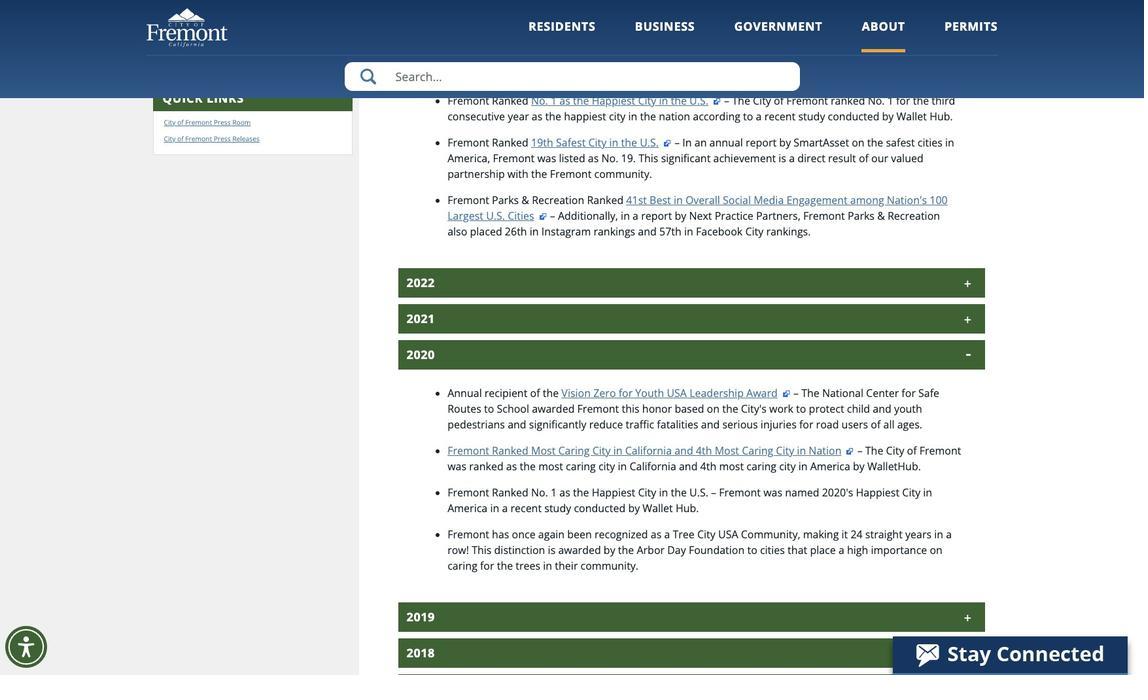 Task type: describe. For each thing, give the bounding box(es) containing it.
ranked for fremont ranked no. 1 as the happiest city in the u.s. – fremont was named 2020's happiest city in america in a recent study conducted by wallet hub.
[[492, 486, 529, 500]]

a left tree
[[665, 527, 670, 542]]

city down injuries
[[777, 444, 795, 458]]

0 vertical spatial best
[[560, 36, 581, 50]]

report for 57th
[[642, 209, 672, 223]]

permits
[[945, 18, 999, 34]]

partnership
[[448, 167, 505, 181]]

to right the work
[[797, 402, 807, 416]]

honor
[[643, 402, 672, 416]]

significant
[[662, 151, 711, 166]]

child
[[847, 402, 871, 416]]

traffic
[[626, 418, 655, 432]]

– for 19th safest city in the u.s.
[[675, 135, 680, 150]]

to down government
[[799, 52, 809, 66]]

no. 1 best city to raise a family link
[[531, 36, 699, 50]]

is inside – in an annual report by smartasset on the safest cities in america, fremont was listed as no. 19. this significant achievement is a direct result of our valued partnership with the fremont community.
[[779, 151, 787, 166]]

fremont ranked most caring city in california and 4th most caring city in nation
[[448, 444, 842, 458]]

safe
[[919, 386, 940, 400]]

again
[[539, 527, 565, 542]]

fremont ranked no. 1 as the happiest city in the u.s.
[[448, 94, 709, 108]]

it
[[842, 527, 848, 542]]

to up "pedestrians"
[[484, 402, 494, 416]]

cities
[[508, 209, 535, 223]]

direct
[[798, 151, 826, 166]]

study inside – the city of fremont ranked no. 4  as best city for women in the country according to a recent study conducted by wallet hub.
[[624, 10, 651, 24]]

u.s. inside 41st best in overall social media engagement among nation's 100 largest u.s. cities
[[486, 209, 505, 223]]

city inside – the city of fremont ranked no. 1 for the third consecutive year as the happiest city in the nation according to a recent study conducted by wallet hub.
[[609, 109, 626, 124]]

pedestrians
[[448, 418, 505, 432]]

and down based
[[702, 418, 720, 432]]

recognized
[[595, 527, 648, 542]]

the inside – the national center for safe routes to school awarded fremont this honor based on the city's work to protect child and youth pedestrians and significantly reduce traffic fatalities and serious injuries for road users of all ages.
[[723, 402, 739, 416]]

valued
[[892, 151, 924, 166]]

routes
[[448, 402, 482, 416]]

school
[[497, 402, 530, 416]]

– inside fremont ranked no. 1 as the happiest city in the u.s. – fremont was named 2020's happiest city in america in a recent study conducted by wallet hub.
[[712, 486, 717, 500]]

a down government
[[811, 52, 817, 66]]

as inside – the city of fremont was ranked as the most caring city in california and 4th most caring city in america by wallethub.
[[507, 459, 517, 474]]

best inside 41st best in overall social media engagement among nation's 100 largest u.s. cities
[[650, 193, 671, 207]]

1 inside – the city of fremont ranked no. 1 for the second consecutive year as best place to raise a family in the country according to a recent study conducted by wallet hub.
[[865, 36, 871, 50]]

government link
[[735, 18, 823, 52]]

was inside – in an annual report by smartasset on the safest cities in america, fremont was listed as no. 19. this significant achievement is a direct result of our valued partnership with the fremont community.
[[538, 151, 557, 166]]

cities inside – in an annual report by smartasset on the safest cities in america, fremont was listed as no. 19. this significant achievement is a direct result of our valued partnership with the fremont community.
[[918, 135, 943, 150]]

for left the road
[[800, 418, 814, 432]]

fremont inside – the national center for safe routes to school awarded fremont this honor based on the city's work to protect child and youth pedestrians and significantly reduce traffic fatalities and serious injuries for road users of all ages.
[[578, 402, 619, 416]]

road
[[817, 418, 839, 432]]

award
[[747, 386, 778, 400]]

to left raise
[[598, 52, 608, 66]]

2 most from the left
[[715, 444, 740, 458]]

by inside – the city of fremont ranked no. 4  as best city for women in the country according to a recent study conducted by wallet hub.
[[708, 10, 720, 24]]

city right safest
[[589, 135, 607, 150]]

city down city of fremont press link
[[164, 134, 176, 143]]

no. inside – in an annual report by smartasset on the safest cities in america, fremont was listed as no. 19. this significant achievement is a direct result of our valued partnership with the fremont community.
[[602, 151, 619, 166]]

according inside – the city of fremont ranked no. 4  as best city for women in the country according to a recent study conducted by wallet hub.
[[519, 10, 566, 24]]

leadership
[[690, 386, 744, 400]]

24
[[851, 527, 863, 542]]

report for achievement
[[746, 135, 777, 150]]

the for america
[[866, 444, 884, 458]]

distinction
[[495, 543, 546, 558]]

city down the fremont ranked most caring city in california and 4th most caring city in nation
[[638, 486, 657, 500]]

fremont parks & recreation ranked
[[448, 193, 627, 207]]

hub. inside – the city of fremont ranked no. 4  as best city for women in the country according to a recent study conducted by wallet hub.
[[755, 10, 779, 24]]

2022
[[407, 275, 435, 291]]

no. inside fremont ranked no. 1 as the happiest city in the u.s. – fremont was named 2020's happiest city in america in a recent study conducted by wallet hub.
[[531, 486, 548, 500]]

4
[[839, 0, 845, 8]]

city's
[[742, 402, 767, 416]]

best inside – the city of fremont ranked no. 1 for the second consecutive year as best place to raise a family in the country according to a recent study conducted by wallet hub.
[[546, 52, 567, 66]]

of inside – the national center for safe routes to school awarded fremont this honor based on the city's work to protect child and youth pedestrians and significantly reduce traffic fatalities and serious injuries for road users of all ages.
[[871, 418, 881, 432]]

partners,
[[757, 209, 801, 223]]

this
[[622, 402, 640, 416]]

2020
[[407, 347, 435, 363]]

as down search text box
[[560, 94, 571, 108]]

a inside – the city of fremont ranked no. 1 for the third consecutive year as the happiest city in the nation according to a recent study conducted by wallet hub.
[[756, 109, 762, 124]]

achievement
[[714, 151, 776, 166]]

2 horizontal spatial caring
[[747, 459, 777, 474]]

– the national center for safe routes to school awarded fremont this honor based on the city's work to protect child and youth pedestrians and significantly reduce traffic fatalities and serious injuries for road users of all ages.
[[448, 386, 940, 432]]

u.s. up "nation"
[[690, 94, 709, 108]]

country inside – the city of fremont ranked no. 1 for the second consecutive year as best place to raise a family in the country according to a recent study conducted by wallet hub.
[[708, 52, 746, 66]]

recent inside fremont ranked no. 1 as the happiest city in the u.s. – fremont was named 2020's happiest city in america in a recent study conducted by wallet hub.
[[511, 501, 542, 516]]

fremont inside fremont has once again been recognized as a tree city usa community, making it 24 straight years in a row! this distinction is awarded by the arbor day foundation to cities that place a high importance on caring for the trees in their community.
[[448, 527, 490, 542]]

quick links
[[163, 90, 244, 106]]

no. inside – the city of fremont ranked no. 1 for the second consecutive year as best place to raise a family in the country according to a recent study conducted by wallet hub.
[[846, 36, 863, 50]]

Search text field
[[345, 62, 800, 91]]

0 vertical spatial 4th
[[696, 444, 712, 458]]

ranked inside – the city of fremont ranked no. 1 for the second consecutive year as best place to raise a family in the country according to a recent study conducted by wallet hub.
[[809, 36, 843, 50]]

raise
[[611, 52, 634, 66]]

19. this
[[622, 151, 659, 166]]

room link
[[231, 118, 251, 127]]

0 vertical spatial &
[[522, 193, 530, 207]]

u.s. up 19. this on the right top of the page
[[640, 135, 659, 150]]

family
[[655, 36, 686, 50]]

center
[[867, 386, 900, 400]]

making
[[804, 527, 839, 542]]

0 vertical spatial recreation
[[532, 193, 585, 207]]

of inside – the city of fremont was ranked as the most caring city in california and 4th most caring city in america by wallethub.
[[908, 444, 917, 458]]

19th
[[531, 135, 554, 150]]

permits link
[[945, 18, 999, 52]]

city of fremont press room
[[164, 118, 251, 127]]

fremont inside – the city of fremont was ranked as the most caring city in california and 4th most caring city in america by wallethub.
[[920, 444, 962, 458]]

city inside – the city of fremont ranked no. 1 for the third consecutive year as the happiest city in the nation according to a recent study conducted by wallet hub.
[[753, 94, 772, 108]]

city inside the – additionally, in a report by next practice partners, fremont parks & recreation also placed 26th in instagram rankings and 57th in facebook city rankings.
[[746, 224, 764, 239]]

0 horizontal spatial usa
[[667, 386, 687, 400]]

listed
[[559, 151, 586, 166]]

wallet inside – the city of fremont ranked no. 1 for the third consecutive year as the happiest city in the nation according to a recent study conducted by wallet hub.
[[897, 109, 927, 124]]

consecutive for fremont ranked no. 1 as the happiest city in the u.s.
[[448, 109, 505, 124]]

the for child
[[802, 386, 820, 400]]

for inside fremont has once again been recognized as a tree city usa community, making it 24 straight years in a row! this distinction is awarded by the arbor day foundation to cities that place a high importance on caring for the trees in their community.
[[480, 559, 495, 573]]

by inside – the city of fremont ranked no. 1 for the third consecutive year as the happiest city in the nation according to a recent study conducted by wallet hub.
[[883, 109, 894, 124]]

conducted inside – the city of fremont ranked no. 1 for the second consecutive year as best place to raise a family in the country according to a recent study conducted by wallet hub.
[[883, 52, 935, 66]]

cities inside fremont has once again been recognized as a tree city usa community, making it 24 straight years in a row! this distinction is awarded by the arbor day foundation to cities that place a high importance on caring for the trees in their community.
[[761, 543, 785, 558]]

quick
[[163, 90, 203, 106]]

a inside – the city of fremont ranked no. 4  as best city for women in the country according to a recent study conducted by wallet hub.
[[582, 10, 587, 24]]

second
[[910, 36, 945, 50]]

100
[[930, 193, 948, 207]]

and down fatalities at the bottom right
[[675, 444, 694, 458]]

business
[[635, 18, 695, 34]]

on inside – in an annual report by smartasset on the safest cities in america, fremont was listed as no. 19. this significant achievement is a direct result of our valued partnership with the fremont community.
[[852, 135, 865, 150]]

a right years
[[947, 527, 952, 542]]

in inside – in an annual report by smartasset on the safest cities in america, fremont was listed as no. 19. this significant achievement is a direct result of our valued partnership with the fremont community.
[[946, 135, 955, 150]]

& inside the – additionally, in a report by next practice partners, fremont parks & recreation also placed 26th in instagram rankings and 57th in facebook city rankings.
[[878, 209, 885, 223]]

study inside – the city of fremont ranked no. 1 for the third consecutive year as the happiest city in the nation according to a recent study conducted by wallet hub.
[[799, 109, 826, 124]]

ranked inside – the city of fremont was ranked as the most caring city in california and 4th most caring city in america by wallethub.
[[469, 459, 504, 474]]

as inside fremont has once again been recognized as a tree city usa community, making it 24 straight years in a row! this distinction is awarded by the arbor day foundation to cities that place a high importance on caring for the trees in their community.
[[651, 527, 662, 542]]

– for vision zero for youth usa leadership award
[[794, 386, 799, 400]]

years
[[906, 527, 932, 542]]

recreation inside the – additionally, in a report by next practice partners, fremont parks & recreation also placed 26th in instagram rankings and 57th in facebook city rankings.
[[888, 209, 941, 223]]

high
[[848, 543, 869, 558]]

fremont ranked no. 1 best city to raise a family
[[448, 36, 686, 50]]

zero
[[594, 386, 616, 400]]

1 most from the left
[[539, 459, 564, 474]]

a down it
[[839, 543, 845, 558]]

city down family
[[638, 94, 657, 108]]

– the city of fremont ranked no. 1 for the third consecutive year as the happiest city in the nation according to a recent study conducted by wallet hub.
[[448, 94, 956, 124]]

and down school on the bottom
[[508, 418, 527, 432]]

according inside – the city of fremont ranked no. 1 for the second consecutive year as best place to raise a family in the country according to a recent study conducted by wallet hub.
[[748, 52, 796, 66]]

ranked inside – the city of fremont ranked no. 4  as best city for women in the country according to a recent study conducted by wallet hub.
[[782, 0, 816, 8]]

an
[[695, 135, 707, 150]]

practice
[[715, 209, 754, 223]]

ranked for fremont ranked most caring city in california and 4th most caring city in nation
[[492, 444, 529, 458]]

1 for fremont ranked no. 1 as the happiest city in the u.s.
[[551, 94, 557, 108]]

no. down search text box
[[531, 94, 548, 108]]

city inside – the city of fremont was ranked as the most caring city in california and 4th most caring city in america by wallethub.
[[887, 444, 905, 458]]

instagram
[[542, 224, 591, 239]]

about link
[[862, 18, 906, 52]]

in inside – the city of fremont ranked no. 1 for the third consecutive year as the happiest city in the nation according to a recent study conducted by wallet hub.
[[629, 109, 638, 124]]

based
[[675, 402, 705, 416]]

also
[[448, 224, 468, 239]]

fremont ranked most caring city in california and 4th most caring city in nation link
[[448, 444, 855, 458]]

city up city of fremont "link"
[[164, 118, 176, 127]]

family
[[645, 52, 675, 66]]

community,
[[741, 527, 801, 542]]

and inside the – additionally, in a report by next practice partners, fremont parks & recreation also placed 26th in instagram rankings and 57th in facebook city rankings.
[[638, 224, 657, 239]]

fatalities
[[657, 418, 699, 432]]

rankings.
[[767, 224, 811, 239]]

smartasset
[[794, 135, 850, 150]]

national
[[823, 386, 864, 400]]

by inside – in an annual report by smartasset on the safest cities in america, fremont was listed as no. 19. this significant achievement is a direct result of our valued partnership with the fremont community.
[[780, 135, 791, 150]]

women
[[921, 0, 957, 8]]

as inside – the city of fremont ranked no. 4  as best city for women in the country according to a recent study conducted by wallet hub.
[[848, 0, 858, 8]]

no. inside – the city of fremont ranked no. 1 for the third consecutive year as the happiest city in the nation according to a recent study conducted by wallet hub.
[[868, 94, 885, 108]]

was inside fremont ranked no. 1 as the happiest city in the u.s. – fremont was named 2020's happiest city in america in a recent study conducted by wallet hub.
[[764, 486, 783, 500]]

a inside – in an annual report by smartasset on the safest cities in america, fremont was listed as no. 19. this significant achievement is a direct result of our valued partnership with the fremont community.
[[789, 151, 795, 166]]

as inside – in an annual report by smartasset on the safest cities in america, fremont was listed as no. 19. this significant achievement is a direct result of our valued partnership with the fremont community.
[[588, 151, 599, 166]]

city of fremont press releases
[[164, 134, 260, 143]]

by inside – the city of fremont was ranked as the most caring city in california and 4th most caring city in america by wallethub.
[[853, 459, 865, 474]]

for up this
[[619, 386, 633, 400]]

hub. inside – the city of fremont ranked no. 1 for the second consecutive year as best place to raise a family in the country according to a recent study conducted by wallet hub.
[[481, 67, 504, 82]]

city down residents
[[584, 36, 602, 50]]

as inside fremont ranked no. 1 as the happiest city in the u.s. – fremont was named 2020's happiest city in america in a recent study conducted by wallet hub.
[[560, 486, 571, 500]]

about
[[862, 18, 906, 34]]

– for 41st best in overall social media engagement among nation's 100 largest u.s. cities
[[550, 209, 556, 223]]

41st
[[627, 193, 647, 207]]

and inside – the city of fremont was ranked as the most caring city in california and 4th most caring city in america by wallethub.
[[679, 459, 698, 474]]

study inside fremont ranked no. 1 as the happiest city in the u.s. – fremont was named 2020's happiest city in america in a recent study conducted by wallet hub.
[[545, 501, 572, 516]]

2020's
[[823, 486, 854, 500]]

for inside – the city of fremont ranked no. 4  as best city for women in the country according to a recent study conducted by wallet hub.
[[904, 0, 918, 8]]

conducted inside – the city of fremont ranked no. 4  as best city for women in the country according to a recent study conducted by wallet hub.
[[654, 10, 705, 24]]

fremont ranked 19th safest city in the u.s.
[[448, 135, 659, 150]]

social
[[723, 193, 751, 207]]

a inside the – additionally, in a report by next practice partners, fremont parks & recreation also placed 26th in instagram rankings and 57th in facebook city rankings.
[[633, 209, 639, 223]]

recent inside – the city of fremont ranked no. 4  as best city for women in the country according to a recent study conducted by wallet hub.
[[590, 10, 621, 24]]

america inside – the city of fremont was ranked as the most caring city in california and 4th most caring city in america by wallethub.
[[811, 459, 851, 474]]

annual
[[710, 135, 743, 150]]

residents link
[[529, 18, 596, 52]]

happiest for fremont ranked no. 1 as the happiest city in the u.s. – fremont was named 2020's happiest city in america in a recent study conducted by wallet hub.
[[592, 486, 636, 500]]

best inside – the city of fremont ranked no. 4  as best city for women in the country according to a recent study conducted by wallet hub.
[[861, 0, 882, 8]]

next
[[690, 209, 713, 223]]

to inside – the city of fremont ranked no. 4  as best city for women in the country according to a recent study conducted by wallet hub.
[[569, 10, 579, 24]]

and down center
[[873, 402, 892, 416]]

a inside fremont ranked no. 1 as the happiest city in the u.s. – fremont was named 2020's happiest city in america in a recent study conducted by wallet hub.
[[502, 501, 508, 516]]

city down wallethub.
[[903, 486, 921, 500]]



Task type: vqa. For each thing, say whether or not it's contained in the screenshot.
Plan within the Fremont-Decoto Land Development Plan
no



Task type: locate. For each thing, give the bounding box(es) containing it.
0 vertical spatial country
[[478, 10, 516, 24]]

– for no. 1 best city to raise a family
[[702, 36, 707, 50]]

for up youth
[[902, 386, 916, 400]]

0 horizontal spatial cities
[[761, 543, 785, 558]]

year inside – the city of fremont ranked no. 1 for the third consecutive year as the happiest city in the nation according to a recent study conducted by wallet hub.
[[508, 109, 529, 124]]

– inside – the city of fremont ranked no. 1 for the second consecutive year as best place to raise a family in the country according to a recent study conducted by wallet hub.
[[702, 36, 707, 50]]

in inside 41st best in overall social media engagement among nation's 100 largest u.s. cities
[[674, 193, 683, 207]]

1 vertical spatial was
[[448, 459, 467, 474]]

year down fremont ranked no. 1 best city to raise a family on the top
[[508, 52, 529, 66]]

arbor
[[637, 543, 665, 558]]

41st best in overall social media engagement among nation's 100 largest u.s. cities
[[448, 193, 948, 223]]

a up achievement
[[756, 109, 762, 124]]

the inside – the city of fremont was ranked as the most caring city in california and 4th most caring city in america by wallethub.
[[520, 459, 536, 474]]

0 vertical spatial best
[[861, 0, 882, 8]]

ranked for fremont ranked 19th safest city in the u.s.
[[492, 135, 529, 150]]

1 horizontal spatial cities
[[918, 135, 943, 150]]

california down "traffic"
[[626, 444, 672, 458]]

– in an annual report by smartasset on the safest cities in america, fremont was listed as no. 19. this significant achievement is a direct result of our valued partnership with the fremont community.
[[448, 135, 955, 181]]

in inside – the city of fremont ranked no. 4  as best city for women in the country according to a recent study conducted by wallet hub.
[[448, 10, 457, 24]]

0 horizontal spatial caring
[[448, 559, 478, 573]]

on up result
[[852, 135, 865, 150]]

engagement
[[787, 193, 848, 207]]

to
[[569, 10, 579, 24], [605, 36, 615, 50], [598, 52, 608, 66], [799, 52, 809, 66], [744, 109, 754, 124], [484, 402, 494, 416], [797, 402, 807, 416], [748, 543, 758, 558]]

result
[[829, 151, 857, 166]]

this
[[472, 543, 492, 558]]

1 vertical spatial usa
[[719, 527, 739, 542]]

study up again
[[545, 501, 572, 516]]

– inside – the city of fremont ranked no. 1 for the third consecutive year as the happiest city in the nation according to a recent study conducted by wallet hub.
[[725, 94, 730, 108]]

report
[[746, 135, 777, 150], [642, 209, 672, 223]]

america up row!
[[448, 501, 488, 516]]

tree
[[673, 527, 695, 542]]

of inside – the city of fremont ranked no. 1 for the second consecutive year as best place to raise a family in the country according to a recent study conducted by wallet hub.
[[752, 36, 761, 50]]

year up fremont ranked 19th safest city in the u.s.
[[508, 109, 529, 124]]

0 horizontal spatial recreation
[[532, 193, 585, 207]]

for left the third at the right top
[[897, 94, 911, 108]]

no. up again
[[531, 486, 548, 500]]

stay connected image
[[893, 637, 1127, 674]]

1 vertical spatial community.
[[581, 559, 639, 573]]

1 horizontal spatial was
[[538, 151, 557, 166]]

the for in
[[710, 36, 728, 50]]

to inside fremont has once again been recognized as a tree city usa community, making it 24 straight years in a row! this distinction is awarded by the arbor day foundation to cities that place a high importance on caring for the trees in their community.
[[748, 543, 758, 558]]

is inside fremont has once again been recognized as a tree city usa community, making it 24 straight years in a row! this distinction is awarded by the arbor day foundation to cities that place a high importance on caring for the trees in their community.
[[548, 543, 556, 558]]

america down the nation
[[811, 459, 851, 474]]

as inside – the city of fremont ranked no. 1 for the second consecutive year as best place to raise a family in the country according to a recent study conducted by wallet hub.
[[532, 52, 543, 66]]

wallethub.
[[868, 459, 922, 474]]

all
[[884, 418, 895, 432]]

place inside fremont has once again been recognized as a tree city usa community, making it 24 straight years in a row! this distinction is awarded by the arbor day foundation to cities that place a high importance on caring for the trees in their community.
[[811, 543, 836, 558]]

best right 41st
[[650, 193, 671, 207]]

2 horizontal spatial on
[[930, 543, 943, 558]]

0 vertical spatial parks
[[492, 193, 519, 207]]

vision zero for youth usa leadership award link
[[562, 386, 791, 400]]

caring down row!
[[448, 559, 478, 573]]

happiest up happiest in the top of the page
[[592, 94, 636, 108]]

city up the "foundation"
[[698, 527, 716, 542]]

california inside – the city of fremont was ranked as the most caring city in california and 4th most caring city in america by wallethub.
[[630, 459, 677, 474]]

1 horizontal spatial caring
[[566, 459, 596, 474]]

fremont inside – the city of fremont ranked no. 4  as best city for women in the country according to a recent study conducted by wallet hub.
[[738, 0, 779, 8]]

happiest down wallethub.
[[857, 486, 900, 500]]

– for no. 1 as the happiest city in the u.s.
[[725, 94, 730, 108]]

with
[[508, 167, 529, 181]]

1
[[551, 36, 557, 50], [865, 36, 871, 50], [551, 94, 557, 108], [888, 94, 894, 108], [551, 486, 557, 500]]

awarded inside – the national center for safe routes to school awarded fremont this honor based on the city's work to protect child and youth pedestrians and significantly reduce traffic fatalities and serious injuries for road users of all ages.
[[532, 402, 575, 416]]

1 horizontal spatial according
[[693, 109, 741, 124]]

2 press from the top
[[214, 134, 231, 143]]

– inside – in an annual report by smartasset on the safest cities in america, fremont was listed as no. 19. this significant achievement is a direct result of our valued partnership with the fremont community.
[[675, 135, 680, 150]]

report up achievement
[[746, 135, 777, 150]]

recent inside – the city of fremont ranked no. 1 for the third consecutive year as the happiest city in the nation according to a recent study conducted by wallet hub.
[[765, 109, 796, 124]]

recent
[[590, 10, 621, 24], [820, 52, 851, 66], [765, 109, 796, 124], [511, 501, 542, 516]]

caring down significantly
[[566, 459, 596, 474]]

1 vertical spatial is
[[548, 543, 556, 558]]

1 vertical spatial &
[[878, 209, 885, 223]]

report up '57th'
[[642, 209, 672, 223]]

1 vertical spatial 4th
[[701, 459, 717, 474]]

0 horizontal spatial america
[[448, 501, 488, 516]]

press releases link
[[212, 134, 260, 143]]

no. down about
[[846, 36, 863, 50]]

awarded up significantly
[[532, 402, 575, 416]]

hub.
[[755, 10, 779, 24], [481, 67, 504, 82], [930, 109, 954, 124], [676, 501, 699, 516]]

cities up valued
[[918, 135, 943, 150]]

country inside – the city of fremont ranked no. 4  as best city for women in the country according to a recent study conducted by wallet hub.
[[478, 10, 516, 24]]

the inside – the city of fremont ranked no. 4  as best city for women in the country according to a recent study conducted by wallet hub.
[[460, 10, 476, 24]]

2 vertical spatial on
[[930, 543, 943, 558]]

1 for fremont ranked no. 1 as the happiest city in the u.s. – fremont was named 2020's happiest city in america in a recent study conducted by wallet hub.
[[551, 486, 557, 500]]

1 vertical spatial on
[[707, 402, 720, 416]]

fremont has once again been recognized as a tree city usa community, making it 24 straight years in a row! this distinction is awarded by the arbor day foundation to cities that place a high importance on caring for the trees in their community.
[[448, 527, 952, 573]]

0 horizontal spatial is
[[548, 543, 556, 558]]

19th safest city in the u.s. link
[[531, 135, 672, 150]]

community. inside – in an annual report by smartasset on the safest cities in america, fremont was listed as no. 19. this significant achievement is a direct result of our valued partnership with the fremont community.
[[595, 167, 653, 181]]

ranked for fremont ranked no. 1 as the happiest city in the u.s.
[[492, 94, 529, 108]]

wallet inside – the city of fremont ranked no. 1 for the second consecutive year as best place to raise a family in the country according to a recent study conducted by wallet hub.
[[448, 67, 478, 82]]

by up 2020's
[[853, 459, 865, 474]]

1 horizontal spatial &
[[878, 209, 885, 223]]

vision
[[562, 386, 591, 400]]

nation's
[[887, 193, 928, 207]]

as up 19th
[[532, 109, 543, 124]]

to up raise
[[605, 36, 615, 50]]

1 vertical spatial place
[[811, 543, 836, 558]]

ranked up additionally,
[[587, 193, 624, 207]]

for left "women"
[[904, 0, 918, 8]]

1 inside fremont ranked no. 1 as the happiest city in the u.s. – fremont was named 2020's happiest city in america in a recent study conducted by wallet hub.
[[551, 486, 557, 500]]

straight
[[866, 527, 903, 542]]

consecutive
[[448, 52, 505, 66], [448, 109, 505, 124]]

trees
[[516, 559, 541, 573]]

0 vertical spatial press
[[214, 118, 231, 127]]

city up about
[[885, 0, 901, 8]]

0 horizontal spatial on
[[707, 402, 720, 416]]

conducted inside fremont ranked no. 1 as the happiest city in the u.s. – fremont was named 2020's happiest city in america in a recent study conducted by wallet hub.
[[574, 501, 626, 516]]

users
[[842, 418, 869, 432]]

best
[[861, 0, 882, 8], [546, 52, 567, 66]]

by inside fremont ranked no. 1 as the happiest city in the u.s. – fremont was named 2020's happiest city in america in a recent study conducted by wallet hub.
[[629, 501, 640, 516]]

conducted down "second"
[[883, 52, 935, 66]]

in
[[683, 135, 692, 150]]

no. 1 as the happiest city in the u.s. link
[[531, 94, 722, 108]]

city up named
[[780, 459, 796, 474]]

1 vertical spatial california
[[630, 459, 677, 474]]

– up instagram
[[550, 209, 556, 223]]

1 vertical spatial awarded
[[559, 543, 601, 558]]

1 vertical spatial recreation
[[888, 209, 941, 223]]

year for no. 1 as the happiest city in the u.s.
[[508, 109, 529, 124]]

1 vertical spatial country
[[708, 52, 746, 66]]

city inside – the city of fremont ranked no. 4  as best city for women in the country according to a recent study conducted by wallet hub.
[[704, 0, 722, 8]]

ranked up government
[[782, 0, 816, 8]]

a up fremont ranked no. 1 best city to raise a family on the top
[[582, 10, 587, 24]]

cities down "community," at the right bottom of page
[[761, 543, 785, 558]]

was
[[538, 151, 557, 166], [448, 459, 467, 474], [764, 486, 783, 500]]

1 horizontal spatial recreation
[[888, 209, 941, 223]]

conducted
[[654, 10, 705, 24], [883, 52, 935, 66], [828, 109, 880, 124], [574, 501, 626, 516]]

usa up the "foundation"
[[719, 527, 739, 542]]

– inside – the city of fremont was ranked as the most caring city in california and 4th most caring city in america by wallethub.
[[858, 444, 863, 458]]

– the
[[676, 0, 702, 8]]

overall
[[686, 193, 721, 207]]

fremont ranked no. 1 as the happiest city in the u.s. – fremont was named 2020's happiest city in america in a recent study conducted by wallet hub.
[[448, 486, 933, 516]]

2 vertical spatial was
[[764, 486, 783, 500]]

ranked
[[492, 36, 529, 50], [492, 94, 529, 108], [492, 135, 529, 150], [587, 193, 624, 207], [492, 444, 529, 458], [492, 486, 529, 500]]

the down – the city of fremont ranked no. 4  as best city for women in the country according to a recent study conducted by wallet hub.
[[710, 36, 728, 50]]

1 horizontal spatial place
[[811, 543, 836, 558]]

u.s. down – the city of fremont was ranked as the most caring city in california and 4th most caring city in america by wallethub.
[[690, 486, 709, 500]]

fremont inside the – additionally, in a report by next practice partners, fremont parks & recreation also placed 26th in instagram rankings and 57th in facebook city rankings.
[[804, 209, 846, 223]]

1 vertical spatial america
[[448, 501, 488, 516]]

0 horizontal spatial country
[[478, 10, 516, 24]]

1 vertical spatial parks
[[848, 209, 875, 223]]

as right 4 on the top right
[[848, 0, 858, 8]]

ranked inside fremont ranked no. 1 as the happiest city in the u.s. – fremont was named 2020's happiest city in america in a recent study conducted by wallet hub.
[[492, 486, 529, 500]]

recent up smartasset
[[765, 109, 796, 124]]

2 most from the left
[[720, 459, 744, 474]]

press left room
[[214, 118, 231, 127]]

according
[[519, 10, 566, 24], [748, 52, 796, 66], [693, 109, 741, 124]]

1 horizontal spatial is
[[779, 151, 787, 166]]

– down – the city of fremont ranked no. 4  as best city for women in the country according to a recent study conducted by wallet hub.
[[702, 36, 707, 50]]

consecutive inside – the city of fremont ranked no. 1 for the third consecutive year as the happiest city in the nation according to a recent study conducted by wallet hub.
[[448, 109, 505, 124]]

– up "annual"
[[725, 94, 730, 108]]

caring down significantly
[[559, 444, 590, 458]]

0 vertical spatial report
[[746, 135, 777, 150]]

4th down fatalities at the bottom right
[[696, 444, 712, 458]]

1 consecutive from the top
[[448, 52, 505, 66]]

recent left about link
[[820, 52, 851, 66]]

1 inside – the city of fremont ranked no. 1 for the third consecutive year as the happiest city in the nation according to a recent study conducted by wallet hub.
[[888, 94, 894, 108]]

2 consecutive from the top
[[448, 109, 505, 124]]

usa inside fremont has once again been recognized as a tree city usa community, making it 24 straight years in a row! this distinction is awarded by the arbor day foundation to cities that place a high importance on caring for the trees in their community.
[[719, 527, 739, 542]]

the inside – the city of fremont ranked no. 1 for the third consecutive year as the happiest city in the nation according to a recent study conducted by wallet hub.
[[733, 94, 751, 108]]

& up 'cities'
[[522, 193, 530, 207]]

no. left 4 on the top right
[[819, 0, 836, 8]]

0 horizontal spatial report
[[642, 209, 672, 223]]

&
[[522, 193, 530, 207], [878, 209, 885, 223]]

has
[[492, 527, 510, 542]]

1 horizontal spatial america
[[811, 459, 851, 474]]

nation
[[659, 109, 691, 124]]

2 horizontal spatial was
[[764, 486, 783, 500]]

1 horizontal spatial usa
[[719, 527, 739, 542]]

2 vertical spatial according
[[693, 109, 741, 124]]

1 vertical spatial best
[[650, 193, 671, 207]]

no. inside – the city of fremont ranked no. 4  as best city for women in the country according to a recent study conducted by wallet hub.
[[819, 0, 836, 8]]

1 horizontal spatial best
[[650, 193, 671, 207]]

2 horizontal spatial according
[[748, 52, 796, 66]]

ranked down school on the bottom
[[492, 444, 529, 458]]

caring down injuries
[[747, 459, 777, 474]]

1 horizontal spatial on
[[852, 135, 865, 150]]

0 vertical spatial was
[[538, 151, 557, 166]]

4th
[[696, 444, 712, 458], [701, 459, 717, 474]]

most down serious
[[720, 459, 744, 474]]

city inside – the city of fremont ranked no. 1 for the second consecutive year as best place to raise a family in the country according to a recent study conducted by wallet hub.
[[731, 36, 749, 50]]

0 vertical spatial america
[[811, 459, 851, 474]]

for inside – the city of fremont ranked no. 1 for the second consecutive year as best place to raise a family in the country according to a recent study conducted by wallet hub.
[[874, 36, 888, 50]]

room
[[233, 118, 251, 127]]

study inside – the city of fremont ranked no. 1 for the second consecutive year as best place to raise a family in the country according to a recent study conducted by wallet hub.
[[854, 52, 881, 66]]

1 press from the top
[[214, 118, 231, 127]]

0 vertical spatial california
[[626, 444, 672, 458]]

by up the safest
[[883, 109, 894, 124]]

1 horizontal spatial parks
[[848, 209, 875, 223]]

city up wallethub.
[[887, 444, 905, 458]]

caring
[[566, 459, 596, 474], [747, 459, 777, 474], [448, 559, 478, 573]]

press for city of fremont press
[[214, 118, 231, 127]]

no.
[[819, 0, 836, 8], [531, 36, 548, 50], [846, 36, 863, 50], [531, 94, 548, 108], [868, 94, 885, 108], [602, 151, 619, 166], [531, 486, 548, 500]]

0 horizontal spatial caring
[[559, 444, 590, 458]]

fremont inside – the city of fremont ranked no. 1 for the second consecutive year as best place to raise a family in the country according to a recent study conducted by wallet hub.
[[764, 36, 806, 50]]

1 vertical spatial year
[[508, 109, 529, 124]]

2019
[[407, 609, 435, 625]]

place inside – the city of fremont ranked no. 1 for the second consecutive year as best place to raise a family in the country according to a recent study conducted by wallet hub.
[[569, 52, 595, 66]]

caring down serious
[[742, 444, 774, 458]]

– the city of fremont ranked no. 4  as best city for women in the country according to a recent study conducted by wallet hub.
[[448, 0, 957, 24]]

city right – the
[[704, 0, 722, 8]]

city inside fremont has once again been recognized as a tree city usa community, making it 24 straight years in a row! this distinction is awarded by the arbor day foundation to cities that place a high importance on caring for the trees in their community.
[[698, 527, 716, 542]]

community. down recognized
[[581, 559, 639, 573]]

recent up once at the left of page
[[511, 501, 542, 516]]

0 vertical spatial community.
[[595, 167, 653, 181]]

as inside – the city of fremont ranked no. 1 for the third consecutive year as the happiest city in the nation according to a recent study conducted by wallet hub.
[[532, 109, 543, 124]]

the for according
[[733, 94, 751, 108]]

u.s. inside fremont ranked no. 1 as the happiest city in the u.s. – fremont was named 2020's happiest city in america in a recent study conducted by wallet hub.
[[690, 486, 709, 500]]

is down again
[[548, 543, 556, 558]]

1 vertical spatial press
[[214, 134, 231, 143]]

1 vertical spatial cities
[[761, 543, 785, 558]]

1 vertical spatial best
[[546, 52, 567, 66]]

1 horizontal spatial caring
[[742, 444, 774, 458]]

4th up fremont ranked no. 1 as the happiest city in the u.s. – fremont was named 2020's happiest city in america in a recent study conducted by wallet hub.
[[701, 459, 717, 474]]

a up has
[[502, 501, 508, 516]]

been
[[568, 527, 592, 542]]

4th inside – the city of fremont was ranked as the most caring city in california and 4th most caring city in america by wallethub.
[[701, 459, 717, 474]]

a right raise
[[637, 52, 643, 66]]

ranked for fremont ranked no. 1 best city to raise a family
[[492, 36, 529, 50]]

caring inside fremont has once again been recognized as a tree city usa community, making it 24 straight years in a row! this distinction is awarded by the arbor day foundation to cities that place a high importance on caring for the trees in their community.
[[448, 559, 478, 573]]

city down the fremont ranked most caring city in california and 4th most caring city in nation
[[599, 459, 615, 474]]

safest
[[556, 135, 586, 150]]

fremont inside – the city of fremont ranked no. 1 for the third consecutive year as the happiest city in the nation according to a recent study conducted by wallet hub.
[[787, 94, 829, 108]]

press
[[214, 118, 231, 127], [214, 134, 231, 143]]

0 horizontal spatial according
[[519, 10, 566, 24]]

1 for fremont ranked no. 1 best city to raise a family
[[551, 36, 557, 50]]

1 up again
[[551, 486, 557, 500]]

ranked left 19th
[[492, 135, 529, 150]]

0 horizontal spatial best
[[560, 36, 581, 50]]

most down serious
[[715, 444, 740, 458]]

hub. inside – the city of fremont ranked no. 1 for the third consecutive year as the happiest city in the nation according to a recent study conducted by wallet hub.
[[930, 109, 954, 124]]

place down making
[[811, 543, 836, 558]]

the inside – the national center for safe routes to school awarded fremont this honor based on the city's work to protect child and youth pedestrians and significantly reduce traffic fatalities and serious injuries for road users of all ages.
[[802, 386, 820, 400]]

of inside – the city of fremont ranked no. 4  as best city for women in the country according to a recent study conducted by wallet hub.
[[725, 0, 735, 8]]

community. inside fremont has once again been recognized as a tree city usa community, making it 24 straight years in a row! this distinction is awarded by the arbor day foundation to cities that place a high importance on caring for the trees in their community.
[[581, 559, 639, 573]]

rankings
[[594, 224, 636, 239]]

by inside fremont has once again been recognized as a tree city usa community, making it 24 straight years in a row! this distinction is awarded by the arbor day foundation to cities that place a high importance on caring for the trees in their community.
[[604, 543, 616, 558]]

wallet inside – the city of fremont ranked no. 4  as best city for women in the country according to a recent study conducted by wallet hub.
[[722, 10, 753, 24]]

0 vertical spatial consecutive
[[448, 52, 505, 66]]

2018
[[407, 645, 435, 661]]

ranked inside – the city of fremont ranked no. 1 for the third consecutive year as the happiest city in the nation according to a recent study conducted by wallet hub.
[[831, 94, 866, 108]]

1 vertical spatial according
[[748, 52, 796, 66]]

ranked left residents link
[[492, 36, 529, 50]]

1 vertical spatial consecutive
[[448, 109, 505, 124]]

to up fremont ranked no. 1 best city to raise a family on the top
[[569, 10, 579, 24]]

– down users
[[858, 444, 863, 458]]

parks inside the – additionally, in a report by next practice partners, fremont parks & recreation also placed 26th in instagram rankings and 57th in facebook city rankings.
[[848, 209, 875, 223]]

that
[[788, 543, 808, 558]]

recreation
[[532, 193, 585, 207], [888, 209, 941, 223]]

& down among
[[878, 209, 885, 223]]

wallet inside fremont ranked no. 1 as the happiest city in the u.s. – fremont was named 2020's happiest city in america in a recent study conducted by wallet hub.
[[643, 501, 673, 516]]

best down residents
[[560, 36, 581, 50]]

day
[[668, 543, 686, 558]]

1 horizontal spatial country
[[708, 52, 746, 66]]

best up about
[[861, 0, 882, 8]]

2 caring from the left
[[742, 444, 774, 458]]

city
[[704, 0, 722, 8], [584, 36, 602, 50], [731, 36, 749, 50], [638, 94, 657, 108], [753, 94, 772, 108], [164, 118, 176, 127], [164, 134, 176, 143], [589, 135, 607, 150], [746, 224, 764, 239], [593, 444, 611, 458], [777, 444, 795, 458], [887, 444, 905, 458], [638, 486, 657, 500], [903, 486, 921, 500], [698, 527, 716, 542]]

by up – the city of fremont ranked no. 1 for the second consecutive year as best place to raise a family in the country according to a recent study conducted by wallet hub.
[[708, 10, 720, 24]]

city down reduce at the right bottom of page
[[593, 444, 611, 458]]

1 horizontal spatial most
[[720, 459, 744, 474]]

no. down residents
[[531, 36, 548, 50]]

1 horizontal spatial most
[[715, 444, 740, 458]]

0 horizontal spatial place
[[569, 52, 595, 66]]

city of fremont press link
[[164, 118, 231, 127]]

1 caring from the left
[[559, 444, 590, 458]]

largest
[[448, 209, 484, 223]]

1 horizontal spatial best
[[861, 0, 882, 8]]

0 vertical spatial usa
[[667, 386, 687, 400]]

1 down about
[[865, 36, 871, 50]]

for inside – the city of fremont ranked no. 1 for the third consecutive year as the happiest city in the nation according to a recent study conducted by wallet hub.
[[897, 94, 911, 108]]

was left named
[[764, 486, 783, 500]]

0 horizontal spatial best
[[546, 52, 567, 66]]

america,
[[448, 151, 491, 166]]

is
[[779, 151, 787, 166], [548, 543, 556, 558]]

usa
[[667, 386, 687, 400], [719, 527, 739, 542]]

0 vertical spatial is
[[779, 151, 787, 166]]

on down years
[[930, 543, 943, 558]]

safest
[[887, 135, 916, 150]]

happiest up recognized
[[592, 486, 636, 500]]

significantly
[[529, 418, 587, 432]]

in inside – the city of fremont ranked no. 1 for the second consecutive year as best place to raise a family in the country according to a recent study conducted by wallet hub.
[[678, 52, 687, 66]]

city down government
[[731, 36, 749, 50]]

– inside the – additionally, in a report by next practice partners, fremont parks & recreation also placed 26th in instagram rankings and 57th in facebook city rankings.
[[550, 209, 556, 223]]

1 vertical spatial report
[[642, 209, 672, 223]]

residents
[[529, 18, 596, 34]]

0 vertical spatial awarded
[[532, 402, 575, 416]]

2 year from the top
[[508, 109, 529, 124]]

a right the raise
[[646, 36, 652, 50]]

city
[[885, 0, 901, 8], [609, 109, 626, 124], [599, 459, 615, 474], [780, 459, 796, 474]]

on inside – the national center for safe routes to school awarded fremont this honor based on the city's work to protect child and youth pedestrians and significantly reduce traffic fatalities and serious injuries for road users of all ages.
[[707, 402, 720, 416]]

1 horizontal spatial report
[[746, 135, 777, 150]]

0 vertical spatial place
[[569, 52, 595, 66]]

as up arbor
[[651, 527, 662, 542]]

was down "pedestrians"
[[448, 459, 467, 474]]

their
[[555, 559, 578, 573]]

facebook
[[696, 224, 743, 239]]

community.
[[595, 167, 653, 181], [581, 559, 639, 573]]

parks up 'cities'
[[492, 193, 519, 207]]

and up fremont ranked no. 1 as the happiest city in the u.s. – fremont was named 2020's happiest city in america in a recent study conducted by wallet hub.
[[679, 459, 698, 474]]

on inside fremont has once again been recognized as a tree city usa community, making it 24 straight years in a row! this distinction is awarded by the arbor day foundation to cities that place a high importance on caring for the trees in their community.
[[930, 543, 943, 558]]

to inside – the city of fremont ranked no. 1 for the third consecutive year as the happiest city in the nation according to a recent study conducted by wallet hub.
[[744, 109, 754, 124]]

0 horizontal spatial most
[[539, 459, 564, 474]]

parks
[[492, 193, 519, 207], [848, 209, 875, 223]]

of inside – the city of fremont ranked no. 1 for the third consecutive year as the happiest city in the nation according to a recent study conducted by wallet hub.
[[774, 94, 784, 108]]

place
[[569, 52, 595, 66], [811, 543, 836, 558]]

– inside – the national center for safe routes to school awarded fremont this honor based on the city's work to protect child and youth pedestrians and significantly reduce traffic fatalities and serious injuries for road users of all ages.
[[794, 386, 799, 400]]

fremont
[[738, 0, 779, 8], [448, 36, 490, 50], [764, 36, 806, 50], [448, 94, 490, 108], [787, 94, 829, 108], [185, 118, 212, 127], [185, 134, 212, 143], [448, 135, 490, 150], [493, 151, 535, 166], [550, 167, 592, 181], [448, 193, 490, 207], [804, 209, 846, 223], [578, 402, 619, 416], [448, 444, 490, 458], [920, 444, 962, 458], [448, 486, 490, 500], [720, 486, 761, 500], [448, 527, 490, 542]]

0 vertical spatial year
[[508, 52, 529, 66]]

by inside the – additionally, in a report by next practice partners, fremont parks & recreation also placed 26th in instagram rankings and 57th in facebook city rankings.
[[675, 209, 687, 223]]

awarded down been
[[559, 543, 601, 558]]

recipient
[[485, 386, 528, 400]]

is left direct
[[779, 151, 787, 166]]

protect
[[809, 402, 845, 416]]

california
[[626, 444, 672, 458], [630, 459, 677, 474]]

consecutive inside – the city of fremont ranked no. 1 for the second consecutive year as best place to raise a family in the country according to a recent study conducted by wallet hub.
[[448, 52, 505, 66]]

consecutive for fremont ranked no. 1 best city to raise a family
[[448, 52, 505, 66]]

cities
[[918, 135, 943, 150], [761, 543, 785, 558]]

year for no. 1 best city to raise a family
[[508, 52, 529, 66]]

– the city of fremont was ranked as the most caring city in california and 4th most caring city in america by wallethub.
[[448, 444, 962, 474]]

business link
[[635, 18, 695, 52]]

0 vertical spatial on
[[852, 135, 865, 150]]

among
[[851, 193, 885, 207]]

1 most from the left
[[531, 444, 556, 458]]

study down about
[[854, 52, 881, 66]]

was inside – the city of fremont was ranked as the most caring city in california and 4th most caring city in america by wallethub.
[[448, 459, 467, 474]]

study up smartasset
[[799, 109, 826, 124]]

0 horizontal spatial was
[[448, 459, 467, 474]]

happiest for fremont ranked no. 1 as the happiest city in the u.s.
[[592, 94, 636, 108]]

0 vertical spatial according
[[519, 10, 566, 24]]

press for city of fremont
[[214, 134, 231, 143]]

city of fremont link
[[164, 134, 212, 143]]

0 horizontal spatial &
[[522, 193, 530, 207]]

recent inside – the city of fremont ranked no. 1 for the second consecutive year as best place to raise a family in the country according to a recent study conducted by wallet hub.
[[820, 52, 851, 66]]

– right award
[[794, 386, 799, 400]]

usa up based
[[667, 386, 687, 400]]

0 horizontal spatial most
[[531, 444, 556, 458]]

0 vertical spatial cities
[[918, 135, 943, 150]]

1 year from the top
[[508, 52, 529, 66]]

0 horizontal spatial parks
[[492, 193, 519, 207]]

happiest
[[592, 94, 636, 108], [592, 486, 636, 500], [857, 486, 900, 500]]



